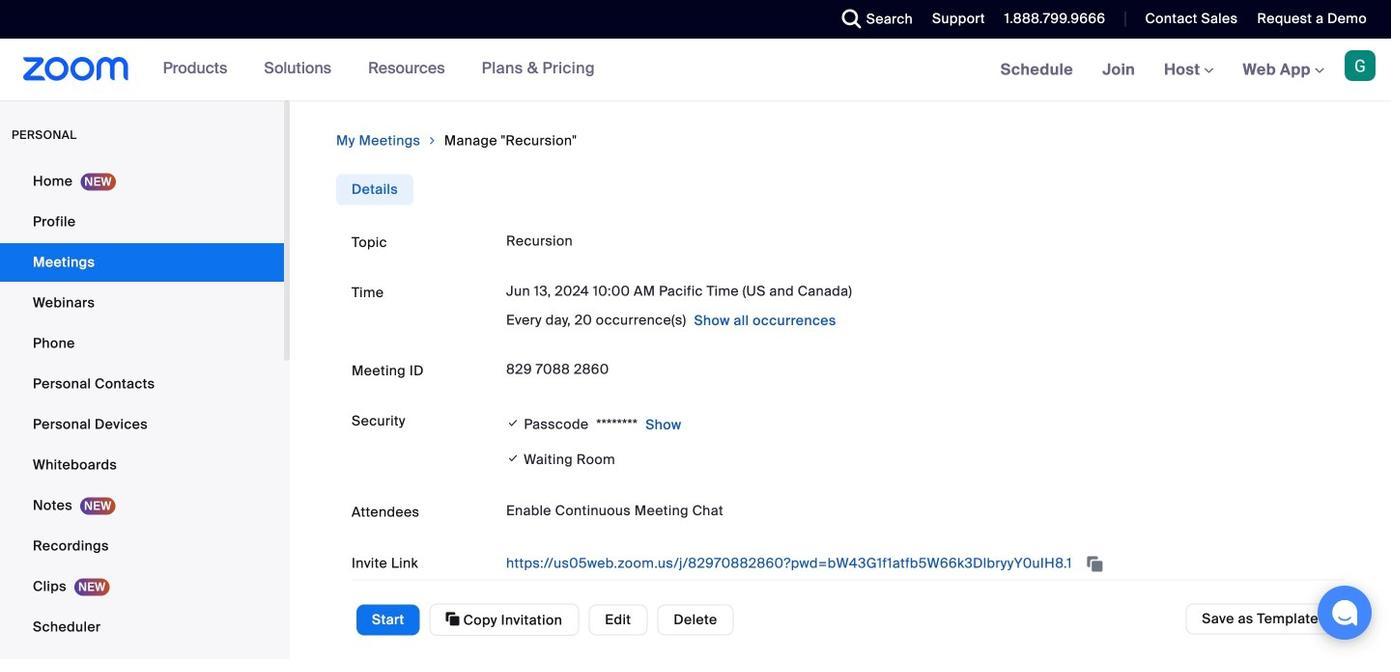 Task type: locate. For each thing, give the bounding box(es) containing it.
tab
[[336, 174, 413, 205]]

1 vertical spatial checked image
[[506, 449, 520, 469]]

personal menu menu
[[0, 162, 284, 660]]

zoom logo image
[[23, 57, 129, 81]]

manage my meeting tab control tab list
[[336, 174, 413, 205]]

meetings navigation
[[986, 39, 1391, 102]]

banner
[[0, 39, 1391, 102]]

right image
[[426, 131, 438, 151]]

0 vertical spatial checked image
[[506, 414, 520, 433]]

checked image
[[506, 414, 520, 433], [506, 449, 520, 469]]

product information navigation
[[129, 39, 609, 100]]

btn image
[[914, 606, 934, 625]]

copy image
[[446, 611, 460, 628]]

application
[[506, 549, 1329, 580]]



Task type: describe. For each thing, give the bounding box(es) containing it.
add to google calendar image
[[506, 606, 525, 625]]

add to outlook calendar (.ics) image
[[689, 606, 709, 625]]

manage recursion navigation
[[336, 131, 1345, 151]]

open chat image
[[1331, 600, 1358, 627]]

1 checked image from the top
[[506, 414, 520, 433]]

2 checked image from the top
[[506, 449, 520, 469]]

profile picture image
[[1345, 50, 1376, 81]]



Task type: vqa. For each thing, say whether or not it's contained in the screenshot.
Add icon
no



